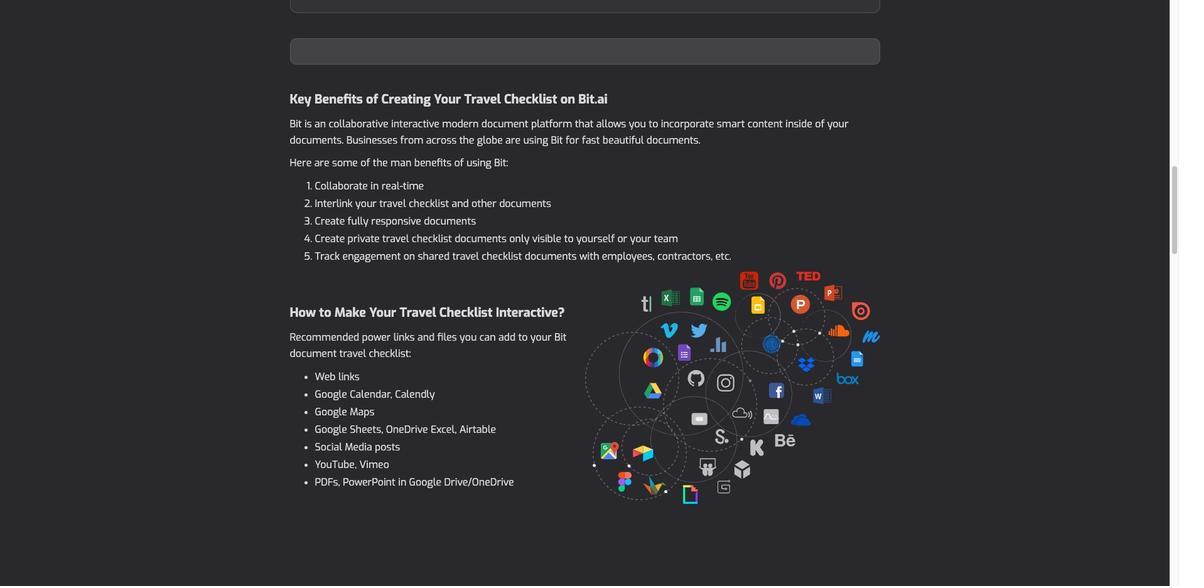 Task type: vqa. For each thing, say whether or not it's contained in the screenshot.
come inside EMBED CHARTBLOCKS TO YOUR BIT DOCUMENTS AND MAKE YOUR CONTENT COME ALIVE.
no



Task type: describe. For each thing, give the bounding box(es) containing it.
make
[[335, 305, 366, 322]]

rich media embed image
[[585, 272, 880, 505]]

1 horizontal spatial travel
[[464, 91, 501, 108]]

visible
[[532, 232, 562, 246]]

your inside the bit is an collaborative interactive modern document platform that allows you to incorporate smart content inside of your documents. businesses from across the globe are using bit for fast beautiful documents.
[[828, 117, 849, 131]]

google up social at bottom left
[[315, 423, 347, 437]]

bit inside recommended power links and files you can add to your bit document travel checklist:
[[555, 331, 567, 344]]

of right benefits
[[454, 156, 464, 170]]

key
[[290, 91, 311, 108]]

list containing collaborate in real-time
[[290, 178, 880, 266]]

google left drive/onedrive at the bottom
[[409, 476, 442, 489]]

google down web
[[315, 388, 347, 401]]

1 vertical spatial travel
[[400, 305, 436, 322]]

time
[[403, 180, 424, 193]]

across
[[426, 134, 457, 147]]

interlink
[[315, 197, 353, 210]]

add
[[499, 331, 516, 344]]

here are some of the man benefits of using bit:
[[290, 156, 508, 170]]

interactive
[[391, 117, 440, 131]]

collaborate
[[315, 180, 368, 193]]

document inside recommended power links and files you can add to your bit document travel checklist:
[[290, 347, 337, 361]]

google left maps
[[315, 406, 347, 419]]

to inside the bit is an collaborative interactive modern document platform that allows you to incorporate smart content inside of your documents. businesses from across the globe are using bit for fast beautiful documents.
[[649, 117, 658, 131]]

0 vertical spatial on
[[561, 91, 575, 108]]

your inside recommended power links and files you can add to your bit document travel checklist:
[[531, 331, 552, 344]]

engagement
[[343, 250, 401, 263]]

yourself
[[577, 232, 615, 246]]

2 vertical spatial checklist
[[482, 250, 522, 263]]

real-
[[382, 180, 403, 193]]

benefits
[[414, 156, 452, 170]]

you inside recommended power links and files you can add to your bit document travel checklist:
[[460, 331, 477, 344]]

some
[[332, 156, 358, 170]]

can
[[480, 331, 496, 344]]

excel,
[[431, 423, 457, 437]]

0 horizontal spatial your
[[369, 305, 397, 322]]

1 vertical spatial bit
[[551, 134, 563, 147]]

an
[[315, 117, 326, 131]]

0 vertical spatial checklist
[[409, 197, 449, 210]]

collaborate in real-time interlink your travel checklist and other documents create fully responsive documents create private travel checklist documents only visible to yourself or your team track engagement on shared travel checklist documents with employees, contractors, etc.
[[315, 180, 732, 263]]

drive/onedrive
[[444, 476, 514, 489]]

media
[[345, 441, 372, 454]]

other
[[472, 197, 497, 210]]

in inside 'collaborate in real-time interlink your travel checklist and other documents create fully responsive documents create private travel checklist documents only visible to yourself or your team track engagement on shared travel checklist documents with employees, contractors, etc.'
[[371, 180, 379, 193]]

vimeo
[[360, 459, 389, 472]]

how to make your travel checklist interactive?
[[290, 305, 565, 322]]

posts
[[375, 441, 400, 454]]

benefits
[[315, 91, 363, 108]]

and inside recommended power links and files you can add to your bit document travel checklist:
[[418, 331, 435, 344]]

bit:
[[494, 156, 508, 170]]

interactive?
[[496, 305, 565, 322]]

document inside the bit is an collaborative interactive modern document platform that allows you to incorporate smart content inside of your documents. businesses from across the globe are using bit for fast beautiful documents.
[[482, 117, 529, 131]]

contractors,
[[658, 250, 713, 263]]

in inside web links google calendar, calendly google maps google sheets, onedrive excel, airtable social media posts youtube, vimeo pdfs, powerpoint in google drive/onedrive
[[398, 476, 407, 489]]

maps
[[350, 406, 375, 419]]

1 vertical spatial checklist
[[440, 305, 493, 322]]

1 create from the top
[[315, 215, 345, 228]]

0 horizontal spatial using
[[467, 156, 492, 170]]

from
[[400, 134, 424, 147]]

beautiful
[[603, 134, 644, 147]]

using inside the bit is an collaborative interactive modern document platform that allows you to incorporate smart content inside of your documents. businesses from across the globe are using bit for fast beautiful documents.
[[523, 134, 548, 147]]

how
[[290, 305, 316, 322]]

bit is an collaborative interactive modern document platform that allows you to incorporate smart content inside of your documents. businesses from across the globe are using bit for fast beautiful documents.
[[290, 117, 849, 147]]

track
[[315, 250, 340, 263]]

platform
[[531, 117, 572, 131]]

man
[[391, 156, 412, 170]]

calendar,
[[350, 388, 393, 401]]

web links google calendar, calendly google maps google sheets, onedrive excel, airtable social media posts youtube, vimeo pdfs, powerpoint in google drive/onedrive
[[315, 371, 514, 489]]

only
[[510, 232, 530, 246]]

bit.ai
[[579, 91, 608, 108]]

team
[[654, 232, 678, 246]]

2 create from the top
[[315, 232, 345, 246]]

0 vertical spatial bit
[[290, 117, 302, 131]]

shared
[[418, 250, 450, 263]]



Task type: locate. For each thing, give the bounding box(es) containing it.
travel down real-
[[379, 197, 406, 210]]

0 horizontal spatial checklist
[[440, 305, 493, 322]]

1 vertical spatial in
[[398, 476, 407, 489]]

youtube,
[[315, 459, 357, 472]]

travel right shared
[[453, 250, 479, 263]]

0 vertical spatial document
[[482, 117, 529, 131]]

0 vertical spatial are
[[506, 134, 521, 147]]

fully
[[348, 215, 369, 228]]

create
[[315, 215, 345, 228], [315, 232, 345, 246]]

documents.
[[290, 134, 344, 147], [647, 134, 701, 147]]

etc.
[[716, 250, 732, 263]]

1 horizontal spatial links
[[394, 331, 415, 344]]

inside
[[786, 117, 813, 131]]

to inside recommended power links and files you can add to your bit document travel checklist:
[[518, 331, 528, 344]]

list containing web links
[[290, 369, 579, 492]]

in
[[371, 180, 379, 193], [398, 476, 407, 489]]

checklist up files
[[440, 305, 493, 322]]

0 vertical spatial links
[[394, 331, 415, 344]]

create down interlink
[[315, 215, 345, 228]]

recommended power links and files you can add to your bit document travel checklist:
[[290, 331, 567, 361]]

on inside 'collaborate in real-time interlink your travel checklist and other documents create fully responsive documents create private travel checklist documents only visible to yourself or your team track engagement on shared travel checklist documents with employees, contractors, etc.'
[[404, 250, 415, 263]]

are
[[506, 134, 521, 147], [314, 156, 330, 170]]

airtable
[[460, 423, 496, 437]]

0 horizontal spatial in
[[371, 180, 379, 193]]

fast
[[582, 134, 600, 147]]

is
[[305, 117, 312, 131]]

1 vertical spatial list
[[290, 369, 579, 492]]

here
[[290, 156, 312, 170]]

responsive
[[371, 215, 421, 228]]

travel up the modern
[[464, 91, 501, 108]]

0 horizontal spatial and
[[418, 331, 435, 344]]

1 vertical spatial create
[[315, 232, 345, 246]]

and
[[452, 197, 469, 210], [418, 331, 435, 344]]

1 horizontal spatial documents.
[[647, 134, 701, 147]]

the down the modern
[[459, 134, 474, 147]]

bit left is
[[290, 117, 302, 131]]

in left real-
[[371, 180, 379, 193]]

pdfs,
[[315, 476, 340, 489]]

2 documents. from the left
[[647, 134, 701, 147]]

your up power
[[369, 305, 397, 322]]

bit
[[290, 117, 302, 131], [551, 134, 563, 147], [555, 331, 567, 344]]

0 vertical spatial checklist
[[504, 91, 557, 108]]

links right web
[[339, 371, 360, 384]]

in right powerpoint
[[398, 476, 407, 489]]

1 vertical spatial document
[[290, 347, 337, 361]]

travel
[[464, 91, 501, 108], [400, 305, 436, 322]]

you left can
[[460, 331, 477, 344]]

of up "collaborative"
[[366, 91, 378, 108]]

your
[[828, 117, 849, 131], [355, 197, 377, 210], [630, 232, 652, 246], [531, 331, 552, 344]]

modern
[[442, 117, 479, 131]]

recommended
[[290, 331, 359, 344]]

0 horizontal spatial the
[[373, 156, 388, 170]]

powerpoint
[[343, 476, 396, 489]]

travel inside recommended power links and files you can add to your bit document travel checklist:
[[340, 347, 366, 361]]

documents. down incorporate
[[647, 134, 701, 147]]

checklist up shared
[[412, 232, 452, 246]]

1 horizontal spatial document
[[482, 117, 529, 131]]

1 horizontal spatial on
[[561, 91, 575, 108]]

0 vertical spatial list
[[290, 178, 880, 266]]

smart
[[717, 117, 745, 131]]

your right inside
[[828, 117, 849, 131]]

for
[[566, 134, 580, 147]]

1 documents. from the left
[[290, 134, 344, 147]]

you
[[629, 117, 646, 131], [460, 331, 477, 344]]

2 list from the top
[[290, 369, 579, 492]]

of
[[366, 91, 378, 108], [815, 117, 825, 131], [361, 156, 370, 170], [454, 156, 464, 170]]

0 horizontal spatial on
[[404, 250, 415, 263]]

to right how
[[319, 305, 331, 322]]

web
[[315, 371, 336, 384]]

using
[[523, 134, 548, 147], [467, 156, 492, 170]]

1 horizontal spatial in
[[398, 476, 407, 489]]

allows
[[597, 117, 626, 131]]

with
[[580, 250, 600, 263]]

0 vertical spatial create
[[315, 215, 345, 228]]

of inside the bit is an collaborative interactive modern document platform that allows you to incorporate smart content inside of your documents. businesses from across the globe are using bit for fast beautiful documents.
[[815, 117, 825, 131]]

your
[[434, 91, 461, 108], [369, 305, 397, 322]]

travel
[[379, 197, 406, 210], [382, 232, 409, 246], [453, 250, 479, 263], [340, 347, 366, 361]]

1 vertical spatial on
[[404, 250, 415, 263]]

your up fully
[[355, 197, 377, 210]]

calendly
[[395, 388, 435, 401]]

private
[[348, 232, 380, 246]]

links
[[394, 331, 415, 344], [339, 371, 360, 384]]

content
[[748, 117, 783, 131]]

links up checklist:
[[394, 331, 415, 344]]

0 vertical spatial the
[[459, 134, 474, 147]]

1 vertical spatial your
[[369, 305, 397, 322]]

you inside the bit is an collaborative interactive modern document platform that allows you to incorporate smart content inside of your documents. businesses from across the globe are using bit for fast beautiful documents.
[[629, 117, 646, 131]]

power
[[362, 331, 391, 344]]

2 vertical spatial bit
[[555, 331, 567, 344]]

0 vertical spatial using
[[523, 134, 548, 147]]

checklist down only at the left top of the page
[[482, 250, 522, 263]]

document down recommended
[[290, 347, 337, 361]]

1 vertical spatial the
[[373, 156, 388, 170]]

businesses
[[347, 134, 398, 147]]

sheets,
[[350, 423, 383, 437]]

to inside 'collaborate in real-time interlink your travel checklist and other documents create fully responsive documents create private travel checklist documents only visible to yourself or your team track engagement on shared travel checklist documents with employees, contractors, etc.'
[[564, 232, 574, 246]]

your down interactive?
[[531, 331, 552, 344]]

1 vertical spatial links
[[339, 371, 360, 384]]

1 vertical spatial using
[[467, 156, 492, 170]]

globe
[[477, 134, 503, 147]]

that
[[575, 117, 594, 131]]

0 vertical spatial in
[[371, 180, 379, 193]]

documents
[[499, 197, 551, 210], [424, 215, 476, 228], [455, 232, 507, 246], [525, 250, 577, 263]]

the
[[459, 134, 474, 147], [373, 156, 388, 170]]

checklist:
[[369, 347, 411, 361]]

creating
[[382, 91, 431, 108]]

0 vertical spatial travel
[[464, 91, 501, 108]]

employees,
[[602, 250, 655, 263]]

0 horizontal spatial document
[[290, 347, 337, 361]]

1 horizontal spatial using
[[523, 134, 548, 147]]

links inside web links google calendar, calendly google maps google sheets, onedrive excel, airtable social media posts youtube, vimeo pdfs, powerpoint in google drive/onedrive
[[339, 371, 360, 384]]

incorporate
[[661, 117, 714, 131]]

1 list from the top
[[290, 178, 880, 266]]

to left incorporate
[[649, 117, 658, 131]]

are right globe
[[506, 134, 521, 147]]

1 vertical spatial checklist
[[412, 232, 452, 246]]

0 horizontal spatial documents.
[[290, 134, 344, 147]]

links inside recommended power links and files you can add to your bit document travel checklist:
[[394, 331, 415, 344]]

document up globe
[[482, 117, 529, 131]]

on left bit.ai
[[561, 91, 575, 108]]

using down "platform"
[[523, 134, 548, 147]]

collaborative
[[329, 117, 389, 131]]

google
[[315, 388, 347, 401], [315, 406, 347, 419], [315, 423, 347, 437], [409, 476, 442, 489]]

checklist
[[409, 197, 449, 210], [412, 232, 452, 246], [482, 250, 522, 263]]

social
[[315, 441, 342, 454]]

1 vertical spatial are
[[314, 156, 330, 170]]

0 horizontal spatial links
[[339, 371, 360, 384]]

travel down responsive
[[382, 232, 409, 246]]

or
[[618, 232, 628, 246]]

your up the modern
[[434, 91, 461, 108]]

travel down power
[[340, 347, 366, 361]]

to right visible
[[564, 232, 574, 246]]

checklist
[[504, 91, 557, 108], [440, 305, 493, 322]]

bit down interactive?
[[555, 331, 567, 344]]

using left bit: at the top of the page
[[467, 156, 492, 170]]

0 horizontal spatial you
[[460, 331, 477, 344]]

0 horizontal spatial travel
[[400, 305, 436, 322]]

and left files
[[418, 331, 435, 344]]

on
[[561, 91, 575, 108], [404, 250, 415, 263]]

key benefits of creating your travel checklist on bit.ai
[[290, 91, 608, 108]]

create up 'track'
[[315, 232, 345, 246]]

and left other
[[452, 197, 469, 210]]

the inside the bit is an collaborative interactive modern document platform that allows you to incorporate smart content inside of your documents. businesses from across the globe are using bit for fast beautiful documents.
[[459, 134, 474, 147]]

1 horizontal spatial checklist
[[504, 91, 557, 108]]

are inside the bit is an collaborative interactive modern document platform that allows you to incorporate smart content inside of your documents. businesses from across the globe are using bit for fast beautiful documents.
[[506, 134, 521, 147]]

0 horizontal spatial are
[[314, 156, 330, 170]]

documents. down "an"
[[290, 134, 344, 147]]

of right inside
[[815, 117, 825, 131]]

0 vertical spatial and
[[452, 197, 469, 210]]

1 horizontal spatial are
[[506, 134, 521, 147]]

files
[[438, 331, 457, 344]]

to right the "add"
[[518, 331, 528, 344]]

you up beautiful
[[629, 117, 646, 131]]

1 vertical spatial you
[[460, 331, 477, 344]]

checklist down time
[[409, 197, 449, 210]]

checklist up "platform"
[[504, 91, 557, 108]]

bit left for
[[551, 134, 563, 147]]

to
[[649, 117, 658, 131], [564, 232, 574, 246], [319, 305, 331, 322], [518, 331, 528, 344]]

are right here
[[314, 156, 330, 170]]

1 horizontal spatial your
[[434, 91, 461, 108]]

of right some
[[361, 156, 370, 170]]

0 vertical spatial your
[[434, 91, 461, 108]]

and inside 'collaborate in real-time interlink your travel checklist and other documents create fully responsive documents create private travel checklist documents only visible to yourself or your team track engagement on shared travel checklist documents with employees, contractors, etc.'
[[452, 197, 469, 210]]

list
[[290, 178, 880, 266], [290, 369, 579, 492]]

0 vertical spatial you
[[629, 117, 646, 131]]

your right the or
[[630, 232, 652, 246]]

1 horizontal spatial the
[[459, 134, 474, 147]]

the left man
[[373, 156, 388, 170]]

onedrive
[[386, 423, 428, 437]]

1 vertical spatial and
[[418, 331, 435, 344]]

travel up recommended power links and files you can add to your bit document travel checklist:
[[400, 305, 436, 322]]

1 horizontal spatial and
[[452, 197, 469, 210]]

on left shared
[[404, 250, 415, 263]]

1 horizontal spatial you
[[629, 117, 646, 131]]



